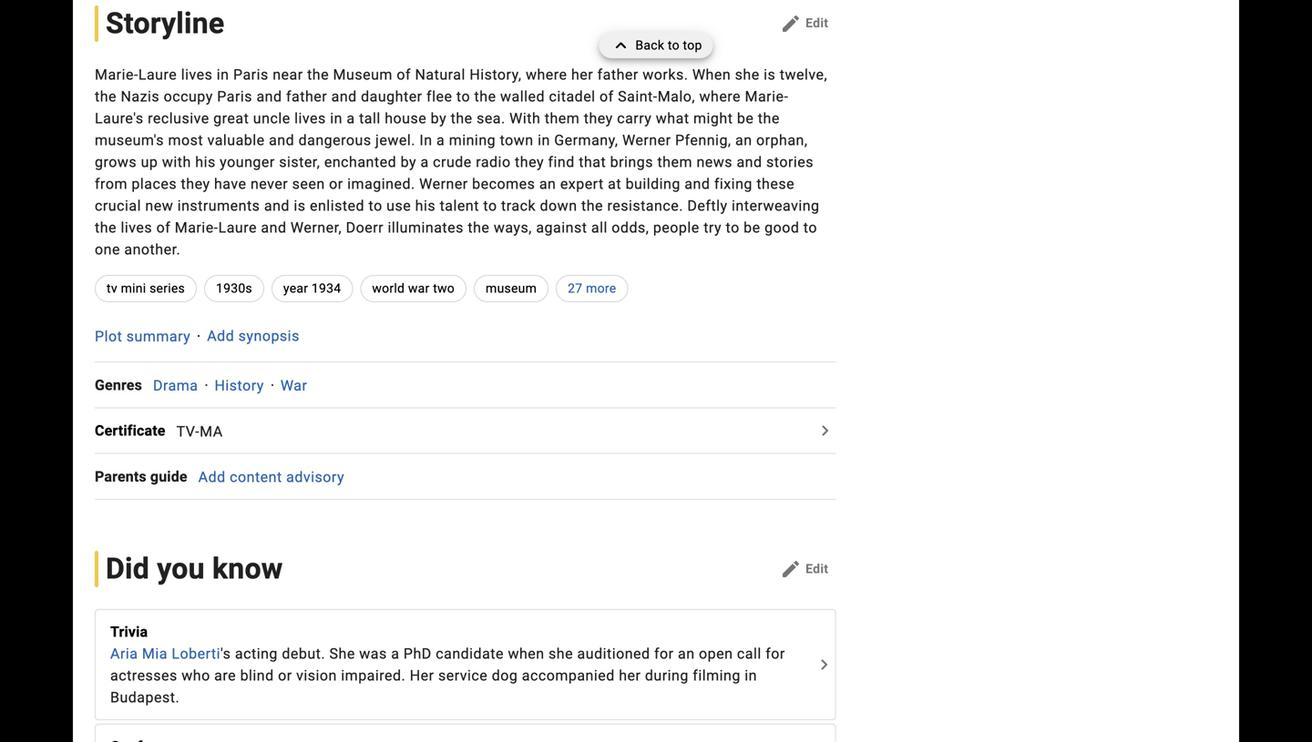 Task type: locate. For each thing, give the bounding box(es) containing it.
tv
[[107, 281, 117, 296]]

27 more
[[568, 281, 616, 296]]

1 for from the left
[[654, 646, 674, 663]]

0 horizontal spatial for
[[654, 646, 674, 663]]

0 horizontal spatial is
[[294, 197, 306, 214]]

they down town
[[515, 153, 544, 171]]

her up citadel
[[571, 66, 593, 83]]

and up deftly
[[685, 175, 710, 193]]

add synopsis button
[[207, 328, 300, 345]]

2 horizontal spatial they
[[584, 110, 613, 127]]

the down talent
[[468, 219, 490, 236]]

edit image
[[780, 559, 802, 580]]

or inside marie-laure lives in paris near the museum of natural history, where her father works. when she is twelve, the nazis occupy paris and father and daughter flee to the walled citadel of saint-malo, where marie- laure's reclusive great uncle lives in a tall house by the sea. with them they carry what might be the museum's most valuable and dangerous jewel. in a mining town in germany, werner pfennig, an orphan, grows up with his younger sister, enchanted by a crude radio they find that brings them news and stories from places they have never seen or imagined. werner becomes an expert at building and fixing these crucial new instruments and is enlisted to use his talent to track down the resistance. deftly interweaving the lives of marie-laure and werner, doerr illuminates the ways, against all odds, people try to be good to one another.
[[329, 175, 343, 193]]

an up during
[[678, 646, 695, 663]]

filming
[[693, 667, 741, 685]]

edit for did you know
[[806, 562, 829, 577]]

2 vertical spatial lives
[[121, 219, 152, 236]]

she up accompanied
[[549, 646, 573, 663]]

2 vertical spatial an
[[678, 646, 695, 663]]

0 horizontal spatial an
[[539, 175, 556, 193]]

is
[[764, 66, 776, 83], [294, 197, 306, 214]]

content
[[230, 469, 282, 486]]

be left good
[[744, 219, 760, 236]]

1 horizontal spatial them
[[657, 153, 692, 171]]

1 horizontal spatial for
[[766, 646, 785, 663]]

0 vertical spatial werner
[[622, 132, 671, 149]]

is down seen
[[294, 197, 306, 214]]

1 vertical spatial be
[[744, 219, 760, 236]]

or
[[329, 175, 343, 193], [278, 667, 292, 685]]

0 vertical spatial her
[[571, 66, 593, 83]]

marie- down twelve,
[[745, 88, 788, 105]]

becomes
[[472, 175, 535, 193]]

sea.
[[477, 110, 505, 127]]

where up walled
[[526, 66, 567, 83]]

a inside "'s acting debut. she was a phd candidate when she auditioned for an open call for actresses who are blind or vision impaired. her service dog accompanied her during filming in budapest."
[[391, 646, 399, 663]]

drama button
[[153, 377, 198, 394]]

when
[[508, 646, 544, 663]]

accompanied
[[522, 667, 615, 685]]

younger
[[220, 153, 275, 171]]

1930s button
[[204, 275, 264, 302]]

laure up nazis
[[138, 66, 177, 83]]

werner down crude
[[419, 175, 468, 193]]

add for add synopsis
[[207, 328, 234, 345]]

house
[[385, 110, 427, 127]]

and up 'uncle'
[[256, 88, 282, 105]]

the up laure's
[[95, 88, 117, 105]]

to down the "becomes"
[[483, 197, 497, 214]]

1 horizontal spatial an
[[678, 646, 695, 663]]

illuminates
[[388, 219, 464, 236]]

0 horizontal spatial his
[[195, 153, 216, 171]]

works.
[[643, 66, 688, 83]]

laure down instruments
[[218, 219, 257, 236]]

0 vertical spatial them
[[545, 110, 580, 127]]

to right good
[[803, 219, 817, 236]]

edit button for storyline
[[773, 9, 836, 38]]

two
[[433, 281, 455, 296]]

27
[[568, 281, 583, 296]]

paris
[[233, 66, 269, 83], [217, 88, 252, 105]]

werner
[[622, 132, 671, 149], [419, 175, 468, 193]]

1 horizontal spatial lives
[[181, 66, 213, 83]]

0 vertical spatial of
[[397, 66, 411, 83]]

marie- up nazis
[[95, 66, 138, 83]]

the up sea.
[[474, 88, 496, 105]]

see more image
[[813, 654, 835, 676]]

most
[[168, 132, 203, 149]]

plot summary
[[95, 328, 191, 345]]

2 vertical spatial they
[[181, 175, 210, 193]]

1934
[[312, 281, 341, 296]]

of down new
[[156, 219, 171, 236]]

a right was
[[391, 646, 399, 663]]

0 horizontal spatial they
[[181, 175, 210, 193]]

1 horizontal spatial father
[[597, 66, 639, 83]]

edit button
[[773, 9, 836, 38], [773, 555, 836, 584]]

them
[[545, 110, 580, 127], [657, 153, 692, 171]]

they up germany,
[[584, 110, 613, 127]]

in right town
[[538, 132, 550, 149]]

a right in
[[436, 132, 445, 149]]

to left top
[[668, 38, 680, 53]]

them down citadel
[[545, 110, 580, 127]]

the up all at top left
[[581, 197, 603, 214]]

they down with
[[181, 175, 210, 193]]

werner down the carry
[[622, 132, 671, 149]]

1 horizontal spatial they
[[515, 153, 544, 171]]

malo,
[[658, 88, 695, 105]]

by down jewel.
[[401, 153, 416, 171]]

0 horizontal spatial or
[[278, 667, 292, 685]]

2 edit button from the top
[[773, 555, 836, 584]]

expand less image
[[610, 33, 635, 58]]

or right blind
[[278, 667, 292, 685]]

1 horizontal spatial werner
[[622, 132, 671, 149]]

museum button
[[474, 275, 549, 302]]

dog
[[492, 667, 518, 685]]

plot summary button
[[95, 328, 191, 345]]

series
[[149, 281, 185, 296]]

1 vertical spatial them
[[657, 153, 692, 171]]

0 vertical spatial father
[[597, 66, 639, 83]]

ma
[[200, 423, 223, 440]]

0 horizontal spatial marie-
[[95, 66, 138, 83]]

for right call
[[766, 646, 785, 663]]

where up might
[[699, 88, 741, 105]]

's
[[221, 646, 231, 663]]

0 horizontal spatial by
[[401, 153, 416, 171]]

0 vertical spatial laure
[[138, 66, 177, 83]]

add left synopsis
[[207, 328, 234, 345]]

2 vertical spatial marie-
[[175, 219, 218, 236]]

the
[[307, 66, 329, 83], [95, 88, 117, 105], [474, 88, 496, 105], [451, 110, 473, 127], [758, 110, 780, 127], [581, 197, 603, 214], [95, 219, 117, 236], [468, 219, 490, 236]]

add right guide
[[198, 469, 226, 486]]

might
[[693, 110, 733, 127]]

2 horizontal spatial of
[[600, 88, 614, 105]]

in down call
[[745, 667, 757, 685]]

town
[[500, 132, 534, 149]]

blind
[[240, 667, 274, 685]]

her inside marie-laure lives in paris near the museum of natural history, where her father works. when she is twelve, the nazis occupy paris and father and daughter flee to the walled citadel of saint-malo, where marie- laure's reclusive great uncle lives in a tall house by the sea. with them they carry what might be the museum's most valuable and dangerous jewel. in a mining town in germany, werner pfennig, an orphan, grows up with his younger sister, enchanted by a crude radio they find that brings them news and stories from places they have never seen or imagined. werner becomes an expert at building and fixing these crucial new instruments and is enlisted to use his talent to track down the resistance. deftly interweaving the lives of marie-laure and werner, doerr illuminates the ways, against all odds, people try to be good to one another.
[[571, 66, 593, 83]]

2 for from the left
[[766, 646, 785, 663]]

1 vertical spatial is
[[294, 197, 306, 214]]

2 horizontal spatial lives
[[294, 110, 326, 127]]

1 vertical spatial laure
[[218, 219, 257, 236]]

her down auditioned
[[619, 667, 641, 685]]

1 vertical spatial werner
[[419, 175, 468, 193]]

2 horizontal spatial marie-
[[745, 88, 788, 105]]

in up great
[[217, 66, 229, 83]]

lives up another.
[[121, 219, 152, 236]]

and down 'never'
[[264, 197, 290, 214]]

have
[[214, 175, 246, 193]]

be right might
[[737, 110, 754, 127]]

she right the when
[[735, 66, 760, 83]]

odds,
[[612, 219, 649, 236]]

edit
[[806, 16, 829, 31], [806, 562, 829, 577]]

enchanted
[[324, 153, 396, 171]]

2 vertical spatial of
[[156, 219, 171, 236]]

his right with
[[195, 153, 216, 171]]

an left orphan, at the right of page
[[735, 132, 752, 149]]

tv mini series button
[[95, 275, 197, 302]]

1 horizontal spatial by
[[431, 110, 447, 127]]

paris up great
[[217, 88, 252, 105]]

for up during
[[654, 646, 674, 663]]

a down in
[[420, 153, 429, 171]]

lives up "occupy"
[[181, 66, 213, 83]]

0 horizontal spatial she
[[549, 646, 573, 663]]

0 vertical spatial be
[[737, 110, 754, 127]]

edit right edit icon
[[806, 562, 829, 577]]

edit for storyline
[[806, 16, 829, 31]]

father down expand less image
[[597, 66, 639, 83]]

1 vertical spatial her
[[619, 667, 641, 685]]

be
[[737, 110, 754, 127], [744, 219, 760, 236]]

0 horizontal spatial father
[[286, 88, 327, 105]]

2 horizontal spatial an
[[735, 132, 752, 149]]

she
[[329, 646, 355, 663]]

is left twelve,
[[764, 66, 776, 83]]

certificate
[[95, 422, 165, 440]]

she inside marie-laure lives in paris near the museum of natural history, where her father works. when she is twelve, the nazis occupy paris and father and daughter flee to the walled citadel of saint-malo, where marie- laure's reclusive great uncle lives in a tall house by the sea. with them they carry what might be the museum's most valuable and dangerous jewel. in a mining town in germany, werner pfennig, an orphan, grows up with his younger sister, enchanted by a crude radio they find that brings them news and stories from places they have never seen or imagined. werner becomes an expert at building and fixing these crucial new instruments and is enlisted to use his talent to track down the resistance. deftly interweaving the lives of marie-laure and werner, doerr illuminates the ways, against all odds, people try to be good to one another.
[[735, 66, 760, 83]]

natural
[[415, 66, 465, 83]]

know
[[212, 552, 283, 586]]

father down 'near'
[[286, 88, 327, 105]]

who
[[182, 667, 210, 685]]

top
[[683, 38, 702, 53]]

0 horizontal spatial lives
[[121, 219, 152, 236]]

0 vertical spatial add
[[207, 328, 234, 345]]

his up illuminates
[[415, 197, 436, 214]]

1 vertical spatial father
[[286, 88, 327, 105]]

storyline
[[106, 6, 225, 40]]

an up the "down"
[[539, 175, 556, 193]]

edit right edit image
[[806, 16, 829, 31]]

to right try at the right top
[[726, 219, 740, 236]]

1 horizontal spatial is
[[764, 66, 776, 83]]

1 horizontal spatial her
[[619, 667, 641, 685]]

laure
[[138, 66, 177, 83], [218, 219, 257, 236]]

or inside "'s acting debut. she was a phd candidate when she auditioned for an open call for actresses who are blind or vision impaired. her service dog accompanied her during filming in budapest."
[[278, 667, 292, 685]]

1 vertical spatial of
[[600, 88, 614, 105]]

0 vertical spatial paris
[[233, 66, 269, 83]]

she
[[735, 66, 760, 83], [549, 646, 573, 663]]

of up daughter
[[397, 66, 411, 83]]

0 vertical spatial she
[[735, 66, 760, 83]]

2 edit from the top
[[806, 562, 829, 577]]

father
[[597, 66, 639, 83], [286, 88, 327, 105]]

paris left 'near'
[[233, 66, 269, 83]]

0 vertical spatial edit button
[[773, 9, 836, 38]]

open
[[699, 646, 733, 663]]

his
[[195, 153, 216, 171], [415, 197, 436, 214]]

1 vertical spatial add
[[198, 469, 226, 486]]

history
[[215, 377, 264, 394]]

seen
[[292, 175, 325, 193]]

0 vertical spatial or
[[329, 175, 343, 193]]

them up building
[[657, 153, 692, 171]]

1 vertical spatial where
[[699, 88, 741, 105]]

0 horizontal spatial laure
[[138, 66, 177, 83]]

aria
[[110, 646, 138, 663]]

0 vertical spatial lives
[[181, 66, 213, 83]]

year 1934 button
[[271, 275, 353, 302]]

1 edit button from the top
[[773, 9, 836, 38]]

0 vertical spatial they
[[584, 110, 613, 127]]

trivia
[[110, 624, 148, 641]]

in
[[217, 66, 229, 83], [330, 110, 343, 127], [538, 132, 550, 149], [745, 667, 757, 685]]

a left tall
[[347, 110, 355, 127]]

tall
[[359, 110, 381, 127]]

1 vertical spatial his
[[415, 197, 436, 214]]

and left werner,
[[261, 219, 287, 236]]

these
[[757, 175, 795, 193]]

1 vertical spatial or
[[278, 667, 292, 685]]

1 vertical spatial edit button
[[773, 555, 836, 584]]

1 vertical spatial she
[[549, 646, 573, 663]]

an
[[735, 132, 752, 149], [539, 175, 556, 193], [678, 646, 695, 663]]

1 vertical spatial edit
[[806, 562, 829, 577]]

doerr
[[346, 219, 384, 236]]

by down flee
[[431, 110, 447, 127]]

of left "saint-"
[[600, 88, 614, 105]]

1 vertical spatial by
[[401, 153, 416, 171]]

genres
[[95, 377, 142, 394]]

1 horizontal spatial or
[[329, 175, 343, 193]]

another.
[[124, 241, 181, 258]]

marie- down instruments
[[175, 219, 218, 236]]

service
[[438, 667, 488, 685]]

deftly
[[687, 197, 728, 214]]

history button
[[215, 377, 264, 394]]

aria mia loberti
[[110, 646, 221, 663]]

0 horizontal spatial where
[[526, 66, 567, 83]]

1 horizontal spatial laure
[[218, 219, 257, 236]]

building
[[626, 175, 680, 193]]

1 horizontal spatial she
[[735, 66, 760, 83]]

1 edit from the top
[[806, 16, 829, 31]]

0 vertical spatial edit
[[806, 16, 829, 31]]

1 horizontal spatial marie-
[[175, 219, 218, 236]]

0 horizontal spatial her
[[571, 66, 593, 83]]

tv mini series
[[107, 281, 185, 296]]

her
[[410, 667, 434, 685]]

when
[[692, 66, 731, 83]]

0 vertical spatial where
[[526, 66, 567, 83]]

lives up dangerous
[[294, 110, 326, 127]]

track
[[501, 197, 536, 214]]

her inside "'s acting debut. she was a phd candidate when she auditioned for an open call for actresses who are blind or vision impaired. her service dog accompanied her during filming in budapest."
[[619, 667, 641, 685]]

1 horizontal spatial where
[[699, 88, 741, 105]]

1 horizontal spatial of
[[397, 66, 411, 83]]

0 vertical spatial marie-
[[95, 66, 138, 83]]

or up enlisted
[[329, 175, 343, 193]]

and down 'uncle'
[[269, 132, 294, 149]]

0 horizontal spatial of
[[156, 219, 171, 236]]



Task type: vqa. For each thing, say whether or not it's contained in the screenshot.
Down
yes



Task type: describe. For each thing, give the bounding box(es) containing it.
in
[[419, 132, 432, 149]]

plot
[[95, 328, 122, 345]]

0 vertical spatial by
[[431, 110, 447, 127]]

to inside 'button'
[[668, 38, 680, 53]]

debut.
[[282, 646, 325, 663]]

war
[[280, 377, 307, 394]]

reclusive
[[148, 110, 209, 127]]

add for add content advisory
[[198, 469, 226, 486]]

imagined.
[[347, 175, 415, 193]]

auditioned
[[577, 646, 650, 663]]

mining
[[449, 132, 496, 149]]

an inside "'s acting debut. she was a phd candidate when she auditioned for an open call for actresses who are blind or vision impaired. her service dog accompanied her during filming in budapest."
[[678, 646, 695, 663]]

0 horizontal spatial werner
[[419, 175, 468, 193]]

fixing
[[714, 175, 752, 193]]

parents
[[95, 468, 147, 486]]

27 more button
[[556, 275, 628, 302]]

expert
[[560, 175, 604, 193]]

to right flee
[[456, 88, 470, 105]]

summary
[[126, 328, 191, 345]]

the up one at the top of page
[[95, 219, 117, 236]]

germany,
[[554, 132, 618, 149]]

phd
[[404, 646, 432, 663]]

stories
[[766, 153, 814, 171]]

in inside "'s acting debut. she was a phd candidate when she auditioned for an open call for actresses who are blind or vision impaired. her service dog accompanied her during filming in budapest."
[[745, 667, 757, 685]]

museum
[[486, 281, 537, 296]]

with
[[509, 110, 541, 127]]

1 vertical spatial they
[[515, 153, 544, 171]]

0 vertical spatial an
[[735, 132, 752, 149]]

history,
[[470, 66, 522, 83]]

new
[[145, 197, 173, 214]]

marie-laure lives in paris near the museum of natural history, where her father works. when she is twelve, the nazis occupy paris and father and daughter flee to the walled citadel of saint-malo, where marie- laure's reclusive great uncle lives in a tall house by the sea. with them they carry what might be the museum's most valuable and dangerous jewel. in a mining town in germany, werner pfennig, an orphan, grows up with his younger sister, enchanted by a crude radio they find that brings them news and stories from places they have never seen or imagined. werner becomes an expert at building and fixing these crucial new instruments and is enlisted to use his talent to track down the resistance. deftly interweaving the lives of marie-laure and werner, doerr illuminates the ways, against all odds, people try to be good to one another.
[[95, 66, 827, 258]]

pfennig,
[[675, 132, 731, 149]]

flee
[[426, 88, 452, 105]]

add synopsis
[[207, 328, 300, 345]]

near
[[273, 66, 303, 83]]

the right 'near'
[[307, 66, 329, 83]]

0 horizontal spatial them
[[545, 110, 580, 127]]

back to top
[[635, 38, 702, 53]]

never
[[251, 175, 288, 193]]

brings
[[610, 153, 653, 171]]

interweaving
[[732, 197, 820, 214]]

crucial
[[95, 197, 141, 214]]

all
[[591, 219, 608, 236]]

she inside "'s acting debut. she was a phd candidate when she auditioned for an open call for actresses who are blind or vision impaired. her service dog accompanied her during filming in budapest."
[[549, 646, 573, 663]]

in up dangerous
[[330, 110, 343, 127]]

certificate: see all image
[[814, 420, 836, 442]]

uncle
[[253, 110, 290, 127]]

did you know
[[106, 552, 283, 586]]

back
[[635, 38, 664, 53]]

use
[[386, 197, 411, 214]]

one
[[95, 241, 120, 258]]

war button
[[280, 377, 307, 394]]

down
[[540, 197, 577, 214]]

edit image
[[780, 13, 802, 35]]

candidate
[[436, 646, 504, 663]]

budapest.
[[110, 689, 180, 707]]

's acting debut. she was a phd candidate when she auditioned for an open call for actresses who are blind or vision impaired. her service dog accompanied her during filming in budapest.
[[110, 646, 785, 707]]

add content advisory
[[198, 469, 344, 486]]

dangerous
[[299, 132, 371, 149]]

great
[[213, 110, 249, 127]]

walled
[[500, 88, 545, 105]]

war
[[408, 281, 430, 296]]

vision
[[296, 667, 337, 685]]

museum's
[[95, 132, 164, 149]]

news
[[696, 153, 733, 171]]

werner,
[[291, 219, 342, 236]]

valuable
[[207, 132, 265, 149]]

at
[[608, 175, 621, 193]]

mini
[[121, 281, 146, 296]]

that
[[579, 153, 606, 171]]

actresses
[[110, 667, 177, 685]]

1 horizontal spatial his
[[415, 197, 436, 214]]

0 vertical spatial his
[[195, 153, 216, 171]]

loberti
[[172, 646, 221, 663]]

acting
[[235, 646, 278, 663]]

1 vertical spatial paris
[[217, 88, 252, 105]]

places
[[132, 175, 177, 193]]

did
[[106, 552, 149, 586]]

parents guide
[[95, 468, 187, 486]]

people
[[653, 219, 700, 236]]

what
[[656, 110, 689, 127]]

synopsis
[[238, 328, 300, 345]]

guide
[[150, 468, 187, 486]]

grows
[[95, 153, 137, 171]]

mia
[[142, 646, 168, 663]]

the up mining
[[451, 110, 473, 127]]

talent
[[440, 197, 479, 214]]

ways,
[[494, 219, 532, 236]]

and down museum
[[331, 88, 357, 105]]

0 vertical spatial is
[[764, 66, 776, 83]]

year
[[283, 281, 308, 296]]

tv-
[[176, 423, 200, 440]]

saint-
[[618, 88, 658, 105]]

from
[[95, 175, 128, 193]]

crude
[[433, 153, 472, 171]]

to down imagined.
[[369, 197, 382, 214]]

the up orphan, at the right of page
[[758, 110, 780, 127]]

orphan,
[[756, 132, 808, 149]]

tv-ma
[[176, 423, 223, 440]]

are
[[214, 667, 236, 685]]

1 vertical spatial an
[[539, 175, 556, 193]]

with
[[162, 153, 191, 171]]

1 vertical spatial lives
[[294, 110, 326, 127]]

1 vertical spatial marie-
[[745, 88, 788, 105]]

occupy
[[164, 88, 213, 105]]

edit button for did you know
[[773, 555, 836, 584]]

and up fixing
[[737, 153, 762, 171]]

world war two
[[372, 281, 455, 296]]

world war two button
[[360, 275, 467, 302]]



